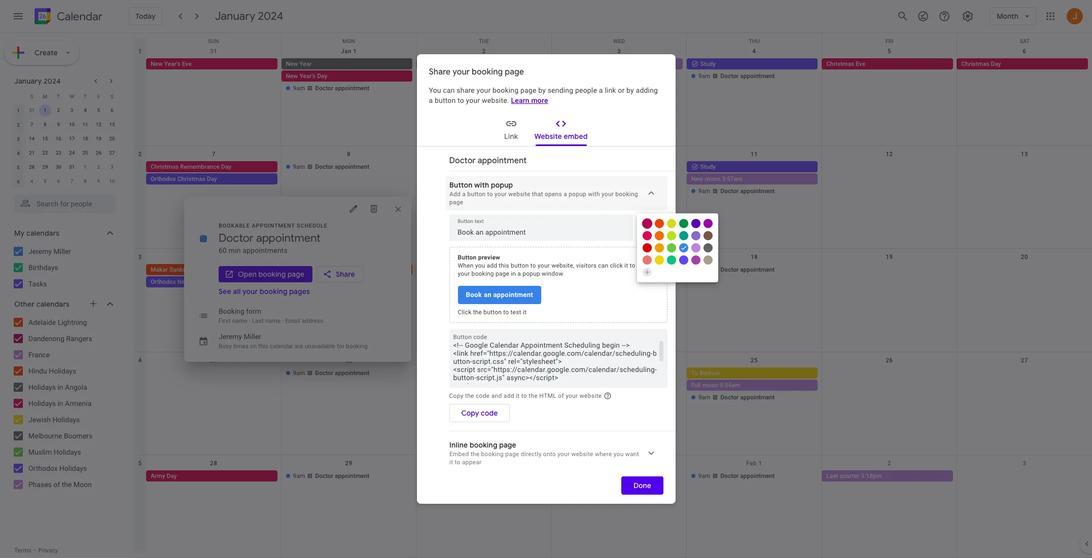 Task type: vqa. For each thing, say whether or not it's contained in the screenshot.
Hindu Holidays tree item
no



Task type: locate. For each thing, give the bounding box(es) containing it.
1 horizontal spatial 27
[[1021, 357, 1029, 364]]

1 horizontal spatial miller
[[244, 333, 261, 341]]

booking inside button preview when you add this button to your website, visitors can click it to view your booking page in a popup window
[[472, 270, 494, 277]]

year down makar sankranti button
[[191, 279, 203, 286]]

1 horizontal spatial 30
[[481, 460, 488, 467]]

8
[[44, 122, 47, 127], [347, 151, 351, 158], [84, 179, 87, 184]]

year's
[[164, 60, 181, 67], [435, 60, 451, 67], [300, 73, 316, 80]]

phases
[[28, 481, 52, 489]]

1 horizontal spatial eve
[[856, 60, 866, 67]]

this inside button preview when you add this button to your website, visitors can click it to view your booking page in a popup window
[[499, 262, 509, 269]]

christmas eve button
[[822, 58, 953, 70]]

24 element
[[66, 147, 78, 159]]

your inside "inline booking page embed the booking page directly onto your website where you want it to appear"
[[558, 451, 570, 458]]

·
[[249, 317, 251, 325], [282, 317, 284, 325]]

1 horizontal spatial 9
[[97, 179, 100, 184]]

28 up army day button
[[210, 460, 217, 467]]

0 vertical spatial 9
[[57, 122, 60, 127]]

1 vertical spatial 13
[[1021, 151, 1029, 158]]

it right test
[[523, 309, 527, 316]]

1 vertical spatial 8
[[347, 151, 351, 158]]

0 vertical spatial with
[[474, 180, 489, 190]]

0 horizontal spatial 26
[[96, 150, 102, 156]]

0 horizontal spatial by
[[539, 86, 546, 94]]

february 6 element
[[52, 176, 65, 188]]

2 vertical spatial code
[[481, 409, 498, 418]]

moon down bishvat
[[703, 382, 718, 389]]

the inside "inline booking page embed the booking page directly onto your website where you want it to appear"
[[471, 451, 479, 458]]

preview
[[478, 254, 500, 261]]

website left that
[[508, 191, 530, 198]]

this inside jeremy miller busy times on this calendar are unavailable for booking
[[258, 343, 268, 350]]

1 study button from the top
[[687, 58, 818, 70]]

0 vertical spatial you
[[475, 262, 485, 269]]

add custom color menu item
[[643, 268, 652, 277]]

can right "you"
[[443, 86, 455, 94]]

dandenong rangers
[[28, 335, 92, 343]]

of inside share your booking page dialog
[[558, 393, 564, 400]]

1 vertical spatial 25
[[751, 357, 758, 364]]

january 2024 grid
[[10, 89, 119, 189]]

0 horizontal spatial 2024
[[44, 77, 61, 86]]

1 vertical spatial 16
[[481, 254, 488, 261]]

5 inside "february 5" element
[[44, 179, 47, 184]]

20 element
[[106, 133, 118, 145]]

button down click
[[453, 334, 472, 341]]

11 inside grid
[[751, 151, 758, 158]]

10 for 10 element
[[69, 122, 75, 127]]

to inside button with popup add a button to your website that opens a popup with your booking page
[[487, 191, 493, 198]]

0 vertical spatial 16
[[56, 136, 61, 142]]

people
[[575, 86, 597, 94]]

holidays up moon
[[59, 465, 87, 473]]

12 inside january 2024 grid
[[96, 122, 102, 127]]

graphite, set button color menu item
[[704, 243, 713, 253]]

eve inside new year's eve button
[[182, 60, 192, 67]]

10 right february 9 element
[[109, 179, 115, 184]]

2 vertical spatial 7
[[70, 179, 73, 184]]

0 vertical spatial miller
[[54, 248, 71, 256]]

18 right 17
[[82, 136, 88, 142]]

december 31 element
[[26, 105, 38, 117]]

calendars
[[26, 229, 60, 238], [36, 300, 70, 309]]

by up more
[[539, 86, 546, 94]]

appointment inside button
[[493, 291, 533, 299]]

0 horizontal spatial year's
[[164, 60, 181, 67]]

holidays up holidays in angola
[[49, 367, 76, 376]]

1 horizontal spatial 12
[[886, 151, 893, 158]]

year inside makar sankranti orthodox new year
[[191, 279, 203, 286]]

times
[[233, 343, 249, 350]]

moon
[[74, 481, 92, 489]]

2 9:30am from the top
[[428, 164, 449, 171]]

radicchio, set button color menu item
[[642, 219, 652, 229]]

share inside button
[[336, 270, 355, 279]]

0 horizontal spatial 13
[[109, 122, 115, 127]]

2 vertical spatial 8
[[84, 179, 87, 184]]

1 doctor appointment button from the top
[[417, 368, 548, 379]]

1 vertical spatial 11
[[751, 151, 758, 158]]

row containing 21
[[12, 146, 119, 160]]

0 horizontal spatial 24
[[69, 150, 75, 156]]

add for and
[[504, 393, 514, 400]]

7 down december 31 "element"
[[30, 122, 33, 127]]

share for share
[[336, 270, 355, 279]]

share inside dialog
[[429, 67, 451, 77]]

21
[[29, 150, 35, 156], [210, 357, 217, 364]]

other
[[14, 300, 35, 309]]

full
[[692, 382, 701, 389]]

0 vertical spatial 19
[[96, 136, 102, 142]]

0 vertical spatial 9:30am
[[428, 73, 449, 80]]

name left email
[[265, 317, 281, 325]]

None search field
[[0, 191, 126, 213]]

cell containing pongal
[[281, 265, 417, 289]]

30 inside january 2024 grid
[[56, 164, 61, 170]]

1 right feb
[[759, 460, 762, 467]]

lavender, set button color menu item
[[691, 231, 701, 240]]

button inside button with popup add a button to your website that opens a popup with your booking page
[[449, 180, 472, 190]]

page down add
[[449, 199, 463, 206]]

23 inside grid
[[481, 357, 488, 364]]

15
[[42, 136, 48, 142]]

delete appointment schedule image
[[369, 204, 379, 214]]

1 right december 31 "element"
[[44, 108, 47, 113]]

my calendars button
[[2, 225, 126, 242]]

25 element
[[79, 147, 91, 159]]

can inside you can share your booking page by sending people a link or by adding a button to your website.
[[443, 86, 455, 94]]

makar sankranti orthodox new year
[[151, 267, 203, 286]]

code inside button
[[481, 409, 498, 418]]

min
[[229, 246, 241, 254]]

jeremy up "busy"
[[219, 333, 242, 341]]

jeremy inside my calendars list
[[28, 248, 52, 256]]

6
[[1023, 48, 1027, 55], [111, 108, 113, 113], [57, 179, 60, 184], [17, 179, 20, 184]]

new for new year's eve
[[151, 60, 163, 67]]

you inside "inline booking page embed the booking page directly onto your website where you want it to appear"
[[614, 451, 624, 458]]

· down form
[[249, 317, 251, 325]]

it right click
[[625, 262, 628, 269]]

f
[[97, 94, 100, 99]]

doctor appointment button for 30
[[417, 471, 548, 482]]

9:30am for makar sankranti orthodox new year
[[428, 267, 449, 274]]

booking inside you can share your booking page by sending people a link or by adding a button to your website.
[[493, 86, 519, 94]]

1 vertical spatial miller
[[244, 333, 261, 341]]

None text field
[[457, 225, 625, 239]]

0 vertical spatial share
[[429, 67, 451, 77]]

share for share your booking page
[[429, 67, 451, 77]]

0 horizontal spatial 28
[[29, 164, 35, 170]]

doctor appointment button up and
[[417, 368, 548, 379]]

jan 1
[[341, 48, 357, 55]]

all
[[233, 287, 241, 296]]

add inside button preview when you add this button to your website, visitors can click it to view your booking page in a popup window
[[487, 262, 497, 269]]

can inside button preview when you add this button to your website, visitors can click it to view your booking page in a popup window
[[598, 262, 609, 269]]

flamingo, set button color menu item
[[643, 256, 652, 265]]

miller inside jeremy miller busy times on this calendar are unavailable for booking
[[244, 333, 261, 341]]

quarter inside button
[[840, 473, 860, 480]]

s
[[30, 94, 33, 99], [111, 94, 114, 99]]

this right on
[[258, 343, 268, 350]]

0 vertical spatial 25
[[82, 150, 88, 156]]

to left test
[[504, 309, 509, 316]]

page up learn at the left top
[[505, 67, 524, 77]]

0 vertical spatial 20
[[109, 136, 115, 142]]

in inside button preview when you add this button to your website, visitors can click it to view your booking page in a popup window
[[511, 270, 516, 277]]

2 doctor appointment button from the top
[[417, 471, 548, 482]]

year up new year's day button
[[300, 60, 312, 67]]

sun
[[208, 38, 219, 45]]

row group containing 31
[[12, 104, 119, 189]]

other calendars list
[[2, 315, 126, 493]]

holidays
[[49, 367, 76, 376], [28, 384, 56, 392], [28, 400, 56, 408], [52, 416, 80, 424], [54, 449, 81, 457], [59, 465, 87, 473]]

learn more
[[511, 96, 548, 104]]

1 vertical spatial study
[[701, 164, 716, 171]]

row containing 5
[[134, 456, 1093, 559]]

birch, set button color menu item
[[704, 256, 713, 265]]

you inside button preview when you add this button to your website, visitors can click it to view your booking page in a popup window
[[475, 262, 485, 269]]

button inside button preview when you add this button to your website, visitors can click it to view your booking page in a popup window
[[458, 254, 477, 261]]

30 left "31" element
[[56, 164, 61, 170]]

1 horizontal spatial s
[[111, 94, 114, 99]]

study button for 11
[[687, 161, 818, 173]]

in up book an appointment
[[511, 270, 516, 277]]

grid containing 1
[[134, 33, 1093, 559]]

2 horizontal spatial 8
[[347, 151, 351, 158]]

1 9:30am from the top
[[428, 73, 449, 80]]

1 horizontal spatial 16
[[481, 254, 488, 261]]

0 horizontal spatial share
[[336, 270, 355, 279]]

0 vertical spatial code
[[474, 334, 487, 341]]

the left moon
[[62, 481, 72, 489]]

2 study button from the top
[[687, 161, 818, 173]]

0 vertical spatial 27
[[109, 150, 115, 156]]

0 vertical spatial 18
[[82, 136, 88, 142]]

doctor appointment button
[[417, 368, 548, 379], [417, 471, 548, 482]]

7 left the february 8 "element"
[[70, 179, 73, 184]]

0 vertical spatial 21
[[29, 150, 35, 156]]

on
[[250, 343, 257, 350]]

31 inside "element"
[[29, 108, 35, 113]]

1 vertical spatial share
[[336, 270, 355, 279]]

1 horizontal spatial ·
[[282, 317, 284, 325]]

pongal button
[[281, 265, 413, 276]]

calendar
[[57, 9, 102, 24]]

19
[[96, 136, 102, 142], [886, 254, 893, 261]]

january
[[215, 9, 255, 23], [14, 77, 42, 86]]

1 vertical spatial copy
[[462, 409, 479, 418]]

1 name from the left
[[232, 317, 248, 325]]

17
[[69, 136, 75, 142]]

1 study from the top
[[701, 60, 716, 67]]

day inside new year's day (day 2) button
[[452, 60, 463, 67]]

19 inside row group
[[96, 136, 102, 142]]

1 horizontal spatial add
[[504, 393, 514, 400]]

7:53pm
[[591, 267, 612, 274]]

website.
[[482, 96, 509, 104]]

add right and
[[504, 393, 514, 400]]

new for new moon 3:57am
[[692, 176, 704, 183]]

miller inside my calendars list
[[54, 248, 71, 256]]

1 vertical spatial 2024
[[44, 77, 61, 86]]

23 left 24 element
[[56, 150, 61, 156]]

share your booking page
[[429, 67, 524, 77]]

1 horizontal spatial 18
[[751, 254, 758, 261]]

cell containing new year's day (day 2)
[[417, 58, 552, 95]]

1 vertical spatial add
[[504, 393, 514, 400]]

copy up inline on the bottom of the page
[[462, 409, 479, 418]]

1 horizontal spatial by
[[627, 86, 634, 94]]

25 up tu bishvat button
[[751, 357, 758, 364]]

doctor appointment button for 23
[[417, 368, 548, 379]]

11 left 12 element
[[82, 122, 88, 127]]

of down orthodox holidays
[[54, 481, 60, 489]]

new moon 3:57am
[[692, 176, 743, 183]]

february 3 element
[[106, 161, 118, 174]]

popup inside button preview when you add this button to your website, visitors can click it to view your booking page in a popup window
[[523, 270, 540, 277]]

banana, set button color menu item
[[655, 256, 664, 265]]

a left link on the top of page
[[599, 86, 603, 94]]

page down "preview"
[[496, 270, 510, 277]]

in
[[511, 270, 516, 277], [58, 384, 63, 392], [58, 400, 63, 408]]

an
[[484, 291, 492, 299]]

new year's day button
[[281, 71, 413, 82]]

1 horizontal spatial january
[[215, 9, 255, 23]]

1 vertical spatial doctor appointment button
[[417, 471, 548, 482]]

11 up the new moon 3:57am button
[[751, 151, 758, 158]]

0 horizontal spatial 29
[[42, 164, 48, 170]]

jeremy inside jeremy miller busy times on this calendar are unavailable for booking
[[219, 333, 242, 341]]

page down copy code button
[[499, 441, 516, 450]]

21 inside january 2024 grid
[[29, 150, 35, 156]]

it down embed
[[449, 459, 453, 467]]

1 vertical spatial 9:30am
[[428, 164, 449, 171]]

26 element
[[93, 147, 105, 159]]

link
[[605, 86, 616, 94]]

holidays down the melbourne boomers
[[54, 449, 81, 457]]

23 down button code
[[481, 357, 488, 364]]

name
[[232, 317, 248, 325], [265, 317, 281, 325]]

last quarter 3:18pm
[[827, 473, 882, 480]]

doctor appointment
[[459, 73, 513, 80], [721, 73, 775, 80], [315, 85, 370, 92], [449, 156, 527, 166], [315, 164, 370, 171], [459, 164, 513, 171], [721, 188, 775, 195], [219, 231, 321, 245], [459, 267, 513, 274], [721, 267, 775, 274], [315, 279, 370, 286], [315, 370, 370, 377], [459, 370, 513, 377], [721, 394, 775, 401], [315, 473, 370, 480], [459, 473, 513, 480], [721, 473, 775, 480]]

18 inside 18 element
[[82, 136, 88, 142]]

button up add
[[449, 180, 472, 190]]

year inside new year new year's day
[[300, 60, 312, 67]]

0 vertical spatial jeremy
[[28, 248, 52, 256]]

0 horizontal spatial 20
[[109, 136, 115, 142]]

0 horizontal spatial 25
[[82, 150, 88, 156]]

1 inside cell
[[44, 108, 47, 113]]

1 horizontal spatial 28
[[210, 460, 217, 467]]

in left angola
[[58, 384, 63, 392]]

copy inside button
[[462, 409, 479, 418]]

s right f
[[111, 94, 114, 99]]

calendars inside dropdown button
[[36, 300, 70, 309]]

in down holidays in angola
[[58, 400, 63, 408]]

1 vertical spatial this
[[258, 343, 268, 350]]

click
[[610, 262, 623, 269]]

more
[[532, 96, 548, 104]]

0 vertical spatial 7
[[30, 122, 33, 127]]

3:57am
[[722, 176, 743, 183]]

peacock, set button color menu item
[[679, 243, 688, 253]]

share button
[[317, 266, 363, 282]]

0 horizontal spatial 9
[[57, 122, 60, 127]]

makar
[[151, 267, 168, 274]]

january up december 31 "element"
[[14, 77, 42, 86]]

2 · from the left
[[282, 317, 284, 325]]

30 down copy code button
[[481, 460, 488, 467]]

1 s from the left
[[30, 94, 33, 99]]

to right add
[[487, 191, 493, 198]]

25 inside january 2024 grid
[[82, 150, 88, 156]]

0 vertical spatial add
[[487, 262, 497, 269]]

study button for 4
[[687, 58, 818, 70]]

calendar element
[[32, 6, 102, 28]]

privacy
[[38, 548, 58, 555]]

to inside you can share your booking page by sending people a link or by adding a button to your website.
[[458, 96, 464, 104]]

none text field inside share your booking page dialog
[[457, 225, 625, 239]]

0 horizontal spatial 22
[[42, 150, 48, 156]]

0 vertical spatial 30
[[56, 164, 61, 170]]

sending
[[548, 86, 574, 94]]

0 vertical spatial study
[[701, 60, 716, 67]]

cell
[[281, 58, 417, 95], [417, 58, 552, 95], [687, 58, 822, 95], [146, 161, 281, 198], [552, 161, 687, 198], [687, 161, 822, 198], [822, 161, 957, 198], [146, 265, 281, 289], [281, 265, 417, 289], [822, 265, 957, 289], [146, 368, 281, 404], [552, 368, 687, 404], [687, 368, 822, 404], [822, 368, 957, 404], [552, 471, 687, 483]]

1 vertical spatial orthodox
[[151, 279, 176, 286]]

last quarter 3:18pm button
[[822, 471, 953, 482]]

2 eve from the left
[[856, 60, 866, 67]]

february 7 element
[[66, 176, 78, 188]]

day inside christmas day button
[[991, 60, 1002, 67]]

27 element
[[106, 147, 118, 159]]

t right m
[[57, 94, 60, 99]]

page up learn more link on the top of page
[[521, 86, 537, 94]]

button up when
[[458, 254, 477, 261]]

18 element
[[79, 133, 91, 145]]

popup
[[491, 180, 513, 190], [569, 191, 586, 198], [523, 270, 540, 277]]

the up appear
[[471, 451, 479, 458]]

you left the want
[[614, 451, 624, 458]]

website inside button with popup add a button to your website that opens a popup with your booking page
[[508, 191, 530, 198]]

9
[[57, 122, 60, 127], [97, 179, 100, 184]]

12 inside grid
[[886, 151, 893, 158]]

study button up the new moon 3:57am button
[[687, 161, 818, 173]]

1 horizontal spatial year
[[300, 60, 312, 67]]

amethyst, set button color menu item
[[691, 256, 701, 265]]

16 element
[[52, 133, 65, 145]]

bookable appointment schedule
[[219, 223, 328, 229]]

31 left 1 cell
[[29, 108, 35, 113]]

you can share your booking page by sending people a link or by adding a button to your website.
[[429, 86, 658, 104]]

2 study from the top
[[701, 164, 716, 171]]

orthodox inside "christmas remembrance day orthodox christmas day"
[[151, 176, 176, 183]]

9:30am
[[428, 73, 449, 80], [428, 164, 449, 171], [428, 267, 449, 274]]

28 element
[[26, 161, 38, 174]]

0 horizontal spatial can
[[443, 86, 455, 94]]

· left email
[[282, 317, 284, 325]]

study button down thu
[[687, 58, 818, 70]]

–
[[33, 548, 37, 555]]

tu
[[692, 370, 698, 377]]

holidays for hindu
[[49, 367, 76, 376]]

this down "preview"
[[499, 262, 509, 269]]

code down and
[[481, 409, 498, 418]]

january 2024 up sun
[[215, 9, 284, 23]]

miller down the 'my calendars' "dropdown button" at left top
[[54, 248, 71, 256]]

1 horizontal spatial 25
[[751, 357, 758, 364]]

share up "you"
[[429, 67, 451, 77]]

the inside list
[[62, 481, 72, 489]]

1 horizontal spatial 24
[[616, 357, 623, 364]]

row
[[134, 33, 1093, 48], [134, 43, 1093, 146], [12, 89, 119, 104], [12, 104, 119, 118], [12, 118, 119, 132], [12, 132, 119, 146], [12, 146, 119, 160], [134, 146, 1093, 249], [12, 160, 119, 175], [12, 175, 119, 189], [134, 249, 1093, 352], [134, 352, 1093, 456], [134, 456, 1093, 559]]

cell containing new year
[[281, 58, 417, 95]]

opens
[[545, 191, 562, 198]]

1 vertical spatial moon
[[703, 382, 718, 389]]

basil, set button color menu item
[[679, 219, 688, 228]]

new inside makar sankranti orthodox new year
[[178, 279, 190, 286]]

mango, set button color menu item
[[655, 243, 664, 253]]

2 vertical spatial popup
[[523, 270, 540, 277]]

code for copy
[[481, 409, 498, 418]]

muslim
[[28, 449, 52, 457]]

jeremy up birthdays
[[28, 248, 52, 256]]

cherry blossom, set button color menu item
[[643, 231, 652, 240]]

1 horizontal spatial year's
[[300, 73, 316, 80]]

page left directly
[[505, 451, 519, 458]]

bishvat
[[700, 370, 720, 377]]

thu
[[749, 38, 760, 45]]

31
[[210, 48, 217, 55], [29, 108, 35, 113], [69, 164, 75, 170], [616, 460, 623, 467]]

1 eve from the left
[[182, 60, 192, 67]]

grid
[[134, 33, 1093, 559]]

1 vertical spatial in
[[58, 384, 63, 392]]

miller up on
[[244, 333, 261, 341]]

eucalyptus, set button color menu item
[[679, 231, 688, 240]]

tangerine, set button color menu item
[[655, 219, 664, 228]]

1
[[138, 48, 142, 55], [353, 48, 357, 55], [44, 108, 47, 113], [17, 108, 20, 113], [84, 164, 87, 170], [759, 460, 762, 467]]

sankranti
[[169, 267, 195, 274]]

a right opens
[[564, 191, 567, 198]]

last
[[252, 317, 264, 325], [827, 473, 839, 480]]

bookable
[[219, 223, 250, 229]]

this for miller
[[258, 343, 268, 350]]

13 element
[[106, 119, 118, 131]]

1 vertical spatial 18
[[751, 254, 758, 261]]

0 vertical spatial 2024
[[258, 9, 284, 23]]

website left where
[[571, 451, 593, 458]]

last left 3:18pm
[[827, 473, 839, 480]]

24
[[69, 150, 75, 156], [616, 357, 623, 364]]

jeremy miller
[[28, 248, 71, 256]]

to down share in the left of the page
[[458, 96, 464, 104]]

row group
[[12, 104, 119, 189]]

Button code text field
[[453, 341, 664, 384]]

9:30am for christmas remembrance day orthodox christmas day
[[428, 164, 449, 171]]

1 vertical spatial calendars
[[36, 300, 70, 309]]

3 9:30am from the top
[[428, 267, 449, 274]]

25 left the 26 "element"
[[82, 150, 88, 156]]

0 horizontal spatial jeremy
[[28, 248, 52, 256]]

calendars for my calendars
[[26, 229, 60, 238]]

privacy link
[[38, 548, 58, 555]]

a up book an appointment
[[518, 270, 521, 277]]

button up book an appointment
[[511, 262, 529, 269]]

last down form
[[252, 317, 264, 325]]

the
[[473, 309, 482, 316], [465, 393, 474, 400], [529, 393, 538, 400], [471, 451, 479, 458], [62, 481, 72, 489]]

0 horizontal spatial 30
[[56, 164, 61, 170]]

row containing 31
[[12, 104, 119, 118]]

1 horizontal spatial first
[[556, 267, 569, 274]]

calendars up jeremy miller
[[26, 229, 60, 238]]

add down "preview"
[[487, 262, 497, 269]]

calendars inside "dropdown button"
[[26, 229, 60, 238]]

code for button
[[474, 334, 487, 341]]

quarter left 7:53pm
[[570, 267, 590, 274]]

row containing 2
[[134, 146, 1093, 249]]

button inside you can share your booking page by sending people a link or by adding a button to your website.
[[435, 96, 456, 104]]

1 vertical spatial popup
[[569, 191, 586, 198]]

button
[[449, 180, 472, 190], [458, 254, 477, 261], [453, 334, 472, 341]]

booking inside jeremy miller busy times on this calendar are unavailable for booking
[[346, 343, 368, 350]]

cocoa, set button color menu item
[[704, 231, 713, 240]]

jeremy for jeremy miller busy times on this calendar are unavailable for booking
[[219, 333, 242, 341]]

1 horizontal spatial 22
[[345, 357, 353, 364]]

29 element
[[39, 161, 51, 174]]

0 vertical spatial 23
[[56, 150, 61, 156]]

doctor appointment button down appear
[[417, 471, 548, 482]]

adding
[[636, 86, 658, 94]]

0 vertical spatial 11
[[82, 122, 88, 127]]

study for 11
[[701, 164, 716, 171]]

last inside "booking form first name · last name · email address"
[[252, 317, 264, 325]]

appointments
[[243, 246, 288, 254]]

button down "you"
[[435, 96, 456, 104]]

7 up christmas remembrance day button
[[212, 151, 216, 158]]

16 up an
[[481, 254, 488, 261]]

to down embed
[[455, 459, 460, 467]]

1 horizontal spatial name
[[265, 317, 281, 325]]

0 vertical spatial 12
[[96, 122, 102, 127]]

january up sun
[[215, 9, 255, 23]]

0 horizontal spatial popup
[[491, 180, 513, 190]]

this for preview
[[499, 262, 509, 269]]

1 horizontal spatial of
[[558, 393, 564, 400]]

9 left 10 element
[[57, 122, 60, 127]]

calendars for other calendars
[[36, 300, 70, 309]]

0 vertical spatial moon
[[705, 176, 721, 183]]

1 vertical spatial 7
[[212, 151, 216, 158]]

0 vertical spatial january 2024
[[215, 9, 284, 23]]

16 inside january 2024 grid
[[56, 136, 61, 142]]

28 inside grid
[[210, 460, 217, 467]]

new for new year new year's day
[[286, 60, 298, 67]]

booking
[[472, 67, 503, 77], [493, 86, 519, 94], [615, 191, 638, 198], [259, 270, 286, 279], [472, 270, 494, 277], [260, 287, 288, 296], [346, 343, 368, 350], [470, 441, 497, 450], [481, 451, 504, 458]]

22 inside january 2024 grid
[[42, 150, 48, 156]]

t right "w"
[[84, 94, 87, 99]]

study
[[701, 60, 716, 67], [701, 164, 716, 171]]

0 horizontal spatial 11
[[82, 122, 88, 127]]

orthodox down christmas remembrance day button
[[151, 176, 176, 183]]

17 element
[[66, 133, 78, 145]]

0 vertical spatial first
[[556, 267, 569, 274]]

11 element
[[79, 119, 91, 131]]

quarter inside button
[[570, 267, 590, 274]]

doctor inside share your booking page dialog
[[449, 156, 476, 166]]

january 2024 up m
[[14, 77, 61, 86]]

day inside new year new year's day
[[317, 73, 327, 80]]



Task type: describe. For each thing, give the bounding box(es) containing it.
orthodox holidays
[[28, 465, 87, 473]]

button inside button preview when you add this button to your website, visitors can click it to view your booking page in a popup window
[[511, 262, 529, 269]]

new year button
[[281, 58, 413, 70]]

6 up 13 element
[[111, 108, 113, 113]]

add
[[449, 191, 461, 198]]

christmas remembrance day orthodox christmas day
[[151, 164, 231, 183]]

m
[[43, 94, 47, 99]]

last inside button
[[827, 473, 839, 480]]

2 horizontal spatial popup
[[569, 191, 586, 198]]

page inside button preview when you add this button to your website, visitors can click it to view your booking page in a popup window
[[496, 270, 510, 277]]

27 inside 27 element
[[109, 150, 115, 156]]

cell containing tu bishvat
[[687, 368, 822, 404]]

button inside button with popup add a button to your website that opens a popup with your booking page
[[467, 191, 486, 198]]

holidays in angola
[[28, 384, 87, 392]]

1 right "31" element
[[84, 164, 87, 170]]

1 cell
[[38, 104, 52, 118]]

23 element
[[52, 147, 65, 159]]

1 vertical spatial 20
[[1021, 254, 1029, 261]]

row containing 3
[[134, 249, 1093, 352]]

of inside other calendars list
[[54, 481, 60, 489]]

60 min appointments
[[219, 246, 288, 254]]

1 vertical spatial january
[[14, 77, 42, 86]]

jeremy for jeremy miller
[[28, 248, 52, 256]]

holidays for muslim
[[54, 449, 81, 457]]

moon inside tu bishvat full moon 9:54am
[[703, 382, 718, 389]]

31 down sun
[[210, 48, 217, 55]]

to left view on the top of the page
[[630, 262, 636, 269]]

1 horizontal spatial january 2024
[[215, 9, 284, 23]]

1 t from the left
[[57, 94, 60, 99]]

support image
[[939, 10, 951, 22]]

1 vertical spatial 29
[[345, 460, 353, 467]]

army
[[151, 473, 165, 480]]

19 inside grid
[[886, 254, 893, 261]]

quarter for 7:53pm
[[570, 267, 590, 274]]

february 2 element
[[93, 161, 105, 174]]

christmas for christmas remembrance day orthodox christmas day
[[151, 164, 179, 171]]

button down an
[[484, 309, 502, 316]]

31 up done button
[[616, 460, 623, 467]]

wed
[[614, 38, 625, 45]]

1 vertical spatial 26
[[886, 357, 893, 364]]

0 horizontal spatial january 2024
[[14, 77, 61, 86]]

open booking page
[[238, 270, 305, 279]]

quarter for 3:18pm
[[840, 473, 860, 480]]

dandenong
[[28, 335, 65, 343]]

orthodox inside makar sankranti orthodox new year
[[151, 279, 176, 286]]

pistachio, set button color menu item
[[667, 243, 676, 253]]

28 inside january 2024 grid
[[29, 164, 35, 170]]

see all your booking pages link
[[219, 287, 310, 296]]

it inside button preview when you add this button to your website, visitors can click it to view your booking page in a popup window
[[625, 262, 628, 269]]

3:18pm
[[861, 473, 882, 480]]

row containing 7
[[12, 118, 119, 132]]

makar sankranti button
[[146, 265, 277, 276]]

6 right "february 5" element
[[57, 179, 60, 184]]

year's inside new year new year's day
[[300, 73, 316, 80]]

other calendars
[[14, 300, 70, 309]]

february 10 element
[[106, 176, 118, 188]]

1 vertical spatial code
[[476, 393, 490, 400]]

1 right jan
[[353, 48, 357, 55]]

miller for jeremy miller
[[54, 248, 71, 256]]

moon inside button
[[705, 176, 721, 183]]

today
[[135, 12, 156, 21]]

copy for copy code
[[462, 409, 479, 418]]

10 for february 10 element
[[109, 179, 115, 184]]

11 inside row group
[[82, 122, 88, 127]]

row containing 14
[[12, 132, 119, 146]]

row containing sun
[[134, 33, 1093, 48]]

2 name from the left
[[265, 317, 281, 325]]

button code
[[453, 334, 487, 341]]

study for 4
[[701, 60, 716, 67]]

doctor appointment inside share your booking page dialog
[[449, 156, 527, 166]]

holidays down hindu
[[28, 384, 56, 392]]

pumpkin, set button color menu item
[[655, 231, 664, 240]]

full moon 9:54am button
[[687, 380, 818, 391]]

armenia
[[65, 400, 92, 408]]

directly
[[521, 451, 542, 458]]

6 left february 4 element
[[17, 179, 20, 184]]

done
[[634, 482, 651, 491]]

1 horizontal spatial 21
[[210, 357, 217, 364]]

first inside "booking form first name · last name · email address"
[[219, 317, 231, 325]]

23 inside 23 element
[[56, 150, 61, 156]]

for
[[337, 343, 345, 350]]

year's for eve
[[164, 60, 181, 67]]

christmas for christmas eve
[[827, 60, 855, 67]]

grape, set button color menu item
[[704, 219, 713, 228]]

feb
[[747, 460, 757, 467]]

24 inside grid
[[69, 150, 75, 156]]

13 inside january 2024 grid
[[109, 122, 115, 127]]

february 4 element
[[26, 176, 38, 188]]

2 vertical spatial button
[[453, 334, 472, 341]]

tu bishvat full moon 9:54am
[[692, 370, 741, 389]]

when
[[458, 262, 474, 269]]

7 inside february 7 element
[[70, 179, 73, 184]]

february 8 element
[[79, 176, 91, 188]]

1 horizontal spatial with
[[588, 191, 600, 198]]

sage, set button color menu item
[[667, 256, 676, 265]]

share
[[457, 86, 475, 94]]

february 9 element
[[93, 176, 105, 188]]

terms
[[14, 548, 31, 555]]

other calendars button
[[2, 296, 126, 313]]

doctor appointment heading
[[219, 231, 321, 245]]

(day
[[464, 60, 476, 67]]

orthodox inside other calendars list
[[28, 465, 58, 473]]

website inside "inline booking page embed the booking page directly onto your website where you want it to appear"
[[571, 451, 593, 458]]

page up pages
[[288, 270, 305, 279]]

to left website,
[[531, 262, 536, 269]]

calendar
[[270, 343, 293, 350]]

2 by from the left
[[627, 86, 634, 94]]

holidays for jewish
[[52, 416, 80, 424]]

1 vertical spatial 22
[[345, 357, 353, 364]]

copy for copy the code and add it to the html of your website
[[449, 393, 464, 400]]

new year's day (day 2)
[[421, 60, 484, 67]]

31 left "february 1" element
[[69, 164, 75, 170]]

cell containing makar sankranti
[[146, 265, 281, 289]]

calendar heading
[[55, 9, 102, 24]]

9:30am inside cell
[[428, 73, 449, 80]]

in for angola
[[58, 384, 63, 392]]

or
[[618, 86, 625, 94]]

christmas day
[[962, 60, 1002, 67]]

blueberry, set button color menu item
[[691, 219, 701, 228]]

to inside "inline booking page embed the booking page directly onto your website where you want it to appear"
[[455, 459, 460, 467]]

the right click
[[473, 309, 482, 316]]

want
[[625, 451, 639, 458]]

book
[[466, 291, 482, 299]]

orthodox christmas day button
[[146, 174, 277, 185]]

2)
[[478, 60, 484, 67]]

miller for jeremy miller busy times on this calendar are unavailable for booking
[[244, 333, 261, 341]]

tue
[[479, 38, 489, 45]]

booking
[[219, 307, 244, 315]]

christmas day button
[[957, 58, 1089, 70]]

holidays in armenia
[[28, 400, 92, 408]]

first quarter 7:53pm
[[556, 267, 612, 274]]

avocado, set button color menu item
[[667, 231, 676, 240]]

0 horizontal spatial 7
[[30, 122, 33, 127]]

1 · from the left
[[249, 317, 251, 325]]

2 horizontal spatial 7
[[212, 151, 216, 158]]

remembrance
[[180, 164, 220, 171]]

my calendars list
[[2, 244, 126, 292]]

my calendars
[[14, 229, 60, 238]]

html
[[540, 393, 557, 400]]

31 element
[[66, 161, 78, 174]]

it inside "inline booking page embed the booking page directly onto your website where you want it to appear"
[[449, 459, 453, 467]]

a right add
[[462, 191, 466, 198]]

pongal
[[286, 267, 305, 274]]

are
[[295, 343, 303, 350]]

learn
[[511, 96, 530, 104]]

page inside button with popup add a button to your website that opens a popup with your booking page
[[449, 199, 463, 206]]

adelaide
[[28, 319, 56, 327]]

booking form first name · last name · email address
[[219, 307, 323, 325]]

open
[[238, 270, 257, 279]]

in for armenia
[[58, 400, 63, 408]]

february 5 element
[[39, 176, 51, 188]]

10 element
[[66, 119, 78, 131]]

the up copy code button
[[465, 393, 474, 400]]

row containing 1
[[134, 43, 1093, 146]]

1 by from the left
[[539, 86, 546, 94]]

14 element
[[26, 133, 38, 145]]

website,
[[552, 262, 575, 269]]

onto
[[543, 451, 556, 458]]

visitors
[[576, 262, 597, 269]]

15 element
[[39, 133, 51, 145]]

to left html
[[522, 393, 527, 400]]

christmas remembrance day button
[[146, 161, 277, 173]]

a down "you"
[[429, 96, 433, 104]]

19 element
[[93, 133, 105, 145]]

terms link
[[14, 548, 31, 555]]

2 s from the left
[[111, 94, 114, 99]]

book an appointment
[[466, 291, 533, 299]]

inline
[[449, 441, 468, 450]]

the left html
[[529, 393, 538, 400]]

citron, set button color menu item
[[667, 219, 676, 228]]

christmas for christmas day
[[962, 60, 990, 67]]

holidays for orthodox
[[59, 465, 87, 473]]

eve inside the christmas eve button
[[856, 60, 866, 67]]

where
[[595, 451, 612, 458]]

8 inside "element"
[[84, 179, 87, 184]]

1 vertical spatial 24
[[616, 357, 623, 364]]

fri
[[886, 38, 894, 45]]

1 left december 31 "element"
[[17, 108, 20, 113]]

appear
[[462, 459, 482, 467]]

first inside button
[[556, 267, 569, 274]]

2 t from the left
[[84, 94, 87, 99]]

1 horizontal spatial 2024
[[258, 9, 284, 23]]

inline booking page embed the booking page directly onto your website where you want it to appear
[[449, 441, 641, 467]]

mon
[[342, 38, 355, 45]]

embed
[[449, 451, 469, 458]]

window
[[542, 270, 564, 277]]

0 vertical spatial popup
[[491, 180, 513, 190]]

0 horizontal spatial with
[[474, 180, 489, 190]]

pages
[[289, 287, 310, 296]]

22 element
[[39, 147, 51, 159]]

it right and
[[516, 393, 520, 400]]

8 inside grid
[[347, 151, 351, 158]]

email
[[285, 317, 300, 325]]

holidays up the jewish
[[28, 400, 56, 408]]

add for you
[[487, 262, 497, 269]]

new for new year's day (day 2)
[[421, 60, 433, 67]]

26 inside "element"
[[96, 150, 102, 156]]

birthdays
[[28, 264, 58, 272]]

cell containing christmas remembrance day
[[146, 161, 281, 198]]

booking inside button with popup add a button to your website that opens a popup with your booking page
[[615, 191, 638, 198]]

button for button with popup
[[449, 180, 472, 190]]

day inside army day button
[[167, 473, 177, 480]]

see all your booking pages
[[219, 287, 310, 296]]

feb 1
[[747, 460, 762, 467]]

row group inside january 2024 grid
[[12, 104, 119, 189]]

1 down the "today" at top
[[138, 48, 142, 55]]

30 element
[[52, 161, 65, 174]]

20 inside 'element'
[[109, 136, 115, 142]]

cobalt, set button color menu item
[[679, 256, 688, 265]]

february 1 element
[[79, 161, 91, 174]]

27 inside grid
[[1021, 357, 1029, 364]]

main drawer image
[[12, 10, 24, 22]]

a inside button preview when you add this button to your website, visitors can click it to view your booking page in a popup window
[[518, 270, 521, 277]]

29 inside "29" element
[[42, 164, 48, 170]]

new year's day (day 2) button
[[417, 58, 548, 70]]

and
[[492, 393, 502, 400]]

button for button preview
[[458, 254, 477, 261]]

12 element
[[93, 119, 105, 131]]

1 vertical spatial website
[[580, 393, 602, 400]]

melbourne boomers
[[28, 432, 93, 440]]

1 vertical spatial 9
[[97, 179, 100, 184]]

0 vertical spatial 8
[[44, 122, 47, 127]]

share your booking page dialog
[[417, 54, 676, 505]]

row containing s
[[12, 89, 119, 104]]

page inside you can share your booking page by sending people a link or by adding a button to your website.
[[521, 86, 537, 94]]

tomato, set button color menu item
[[643, 243, 652, 253]]

21 element
[[26, 147, 38, 159]]

16 inside grid
[[481, 254, 488, 261]]

row containing 28
[[12, 160, 119, 175]]

wisteria, set button color menu item
[[691, 243, 701, 253]]

new year new year's day
[[286, 60, 327, 80]]

6 down sat
[[1023, 48, 1027, 55]]

jeremy miller busy times on this calendar are unavailable for booking
[[219, 333, 368, 350]]

year's for day
[[435, 60, 451, 67]]

orthodox new year button
[[146, 277, 277, 288]]

learn more link
[[511, 96, 548, 104]]



